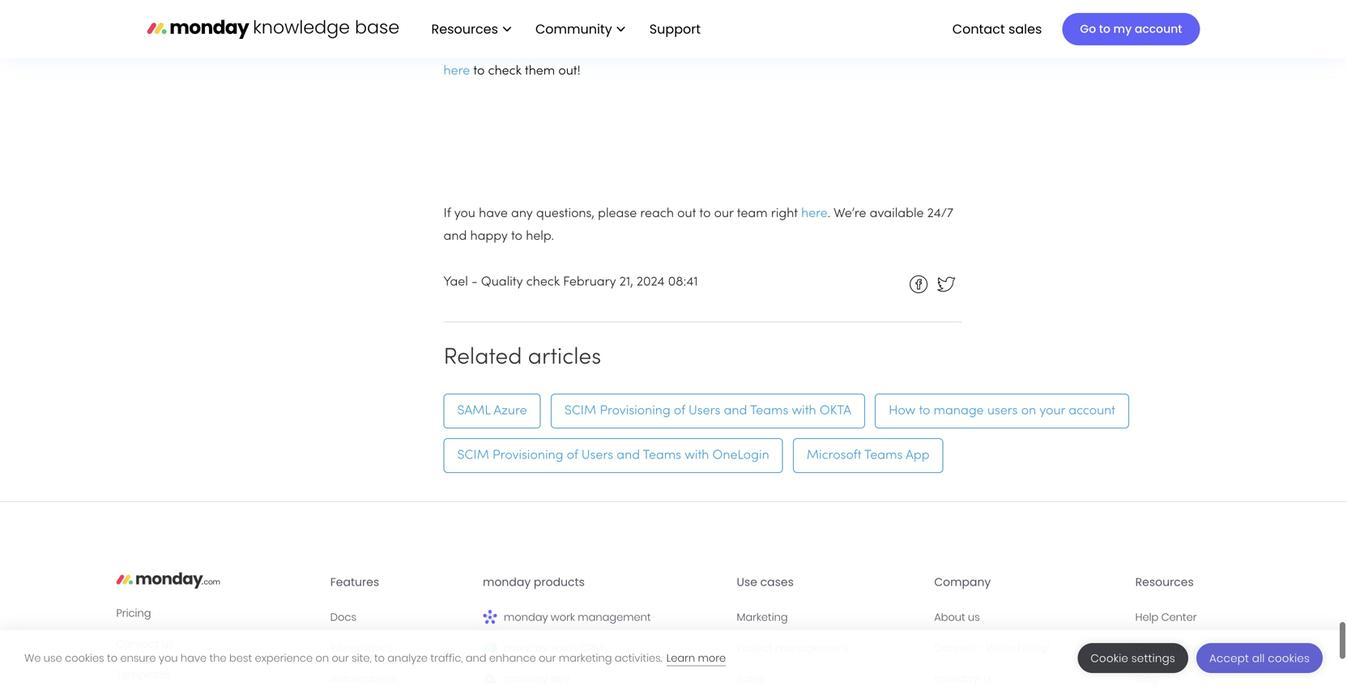 Task type: vqa. For each thing, say whether or not it's contained in the screenshot.
the leftmost or
no



Task type: locate. For each thing, give the bounding box(es) containing it.
1 cookies from the left
[[65, 651, 104, 665]]

users for onelogin
[[581, 425, 613, 437]]

we've
[[444, 18, 478, 30]]

docs link
[[330, 584, 470, 602]]

community link
[[527, 15, 633, 43], [1135, 615, 1231, 633]]

1 vertical spatial contact
[[116, 612, 159, 627]]

teams for onelogin
[[643, 425, 681, 437]]

contact down pricing
[[116, 612, 159, 627]]

management
[[578, 586, 651, 600], [775, 616, 849, 631]]

cookies
[[65, 651, 104, 665], [1268, 651, 1310, 666]]

list containing resources
[[415, 0, 714, 58]]

teams down scim provisioning of users and teams with okta "link" at the bottom
[[643, 425, 681, 437]]

0 vertical spatial community link
[[527, 15, 633, 43]]

on right experience
[[316, 651, 329, 665]]

1 horizontal spatial scim
[[564, 381, 596, 393]]

2 horizontal spatial on
[[1021, 381, 1036, 393]]

0 horizontal spatial on
[[316, 651, 329, 665]]

0 vertical spatial with
[[792, 381, 816, 393]]

cookies inside button
[[1268, 651, 1310, 666]]

1 horizontal spatial contact
[[952, 20, 1005, 38]]

provisioning up scim provisioning of users and teams with onelogin
[[600, 381, 671, 393]]

1 vertical spatial with
[[685, 425, 709, 437]]

0 horizontal spatial our
[[332, 651, 349, 665]]

monday work management link
[[483, 584, 724, 602]]

0 vertical spatial monday
[[504, 586, 548, 600]]

dialog containing cookie settings
[[0, 630, 1347, 686]]

you
[[159, 651, 178, 665]]

teams
[[750, 381, 788, 393], [643, 425, 681, 437], [864, 425, 903, 437]]

1 vertical spatial management
[[775, 616, 849, 631]]

teams inside "link"
[[750, 381, 788, 393]]

1 horizontal spatial community
[[1135, 616, 1197, 631]]

community inside main 'element'
[[535, 20, 612, 38]]

manage
[[934, 381, 984, 393]]

sales left go
[[1009, 20, 1042, 38]]

contact right this on the right top of page
[[952, 20, 1005, 38]]

1 horizontal spatial account
[[1135, 21, 1182, 37]]

sales for monday
[[551, 616, 578, 631]]

2 vertical spatial on
[[316, 651, 329, 665]]

1 vertical spatial sales
[[551, 616, 578, 631]]

all
[[1252, 651, 1265, 666]]

0 horizontal spatial management
[[578, 586, 651, 600]]

1 horizontal spatial users
[[689, 381, 720, 393]]

we're
[[986, 616, 1015, 631]]

1 monday from the top
[[504, 586, 548, 600]]

with
[[792, 381, 816, 393], [685, 425, 709, 437]]

1 horizontal spatial community link
[[1135, 615, 1231, 633]]

monday for monday sales crm
[[504, 616, 548, 631]]

1 vertical spatial us
[[162, 612, 174, 627]]

0 vertical spatial contact
[[952, 20, 1005, 38]]

provisioning for scim provisioning of users and teams with okta
[[600, 381, 671, 393]]

monday for monday dev
[[504, 647, 548, 662]]

and
[[444, 206, 467, 218], [724, 381, 747, 393], [617, 425, 640, 437], [466, 651, 486, 665]]

pricing link
[[116, 580, 317, 598]]

monday dev product management software image
[[483, 647, 497, 662]]

dialog
[[0, 630, 1347, 686]]

us right "about"
[[968, 586, 980, 600]]

help center
[[1135, 586, 1197, 600]]

0 horizontal spatial users
[[581, 425, 613, 437]]

monday up the monday dev
[[504, 616, 548, 631]]

us for about us
[[968, 586, 980, 600]]

management up monday sales crm link
[[578, 586, 651, 600]]

to right go
[[1099, 21, 1111, 37]]

resources link
[[423, 15, 519, 43]]

1 horizontal spatial provisioning
[[600, 381, 671, 393]]

support link
[[641, 15, 714, 43], [649, 20, 706, 38]]

best
[[229, 651, 252, 665]]

0 horizontal spatial scim
[[457, 425, 489, 437]]

we've outlined a list of scim-related frequently asked questions for you. click on
[[444, 18, 914, 30]]

scim provisioning of users and teams with onelogin link
[[444, 414, 783, 449]]

management down marketing link
[[775, 616, 849, 631]]

saml azure link
[[444, 369, 541, 404]]

sales link
[[737, 646, 921, 663]]

community
[[535, 20, 612, 38], [1135, 616, 1197, 631]]

us inside contact us link
[[162, 612, 174, 627]]

cookies right the use
[[65, 651, 104, 665]]

contact for contact sales
[[952, 20, 1005, 38]]

0 horizontal spatial community link
[[527, 15, 633, 43]]

. we're available 24/7 and happy to help.
[[444, 183, 953, 218]]

0 horizontal spatial community
[[535, 20, 612, 38]]

monday left dev
[[504, 647, 548, 662]]

monday for monday work management
[[504, 586, 548, 600]]

users inside "link"
[[689, 381, 720, 393]]

sales inside main 'element'
[[1009, 20, 1042, 38]]

0 horizontal spatial account
[[1069, 381, 1115, 393]]

monday right footer wm logo
[[504, 586, 548, 600]]

experience
[[255, 651, 313, 665]]

0 vertical spatial sales
[[1009, 20, 1042, 38]]

1 vertical spatial community
[[1135, 616, 1197, 631]]

1 horizontal spatial management
[[775, 616, 849, 631]]

contact for contact us
[[116, 612, 159, 627]]

us up you
[[162, 612, 174, 627]]

us for contact us
[[162, 612, 174, 627]]

community link for help center link on the right bottom of the page
[[1135, 615, 1231, 633]]

enhance
[[489, 651, 536, 665]]

1 horizontal spatial cookies
[[1268, 651, 1310, 666]]

0 horizontal spatial provisioning
[[493, 425, 563, 437]]

scim for scim provisioning of users and teams with okta
[[564, 381, 596, 393]]

azure
[[494, 381, 527, 393]]

1 horizontal spatial with
[[792, 381, 816, 393]]

0 vertical spatial provisioning
[[600, 381, 671, 393]]

with inside "link"
[[792, 381, 816, 393]]

account right your
[[1069, 381, 1115, 393]]

marketing link
[[737, 584, 921, 602]]

on left this on the right top of page
[[896, 18, 911, 30]]

help.
[[526, 206, 554, 218]]

integrations link
[[330, 615, 470, 633]]

1 vertical spatial community link
[[1135, 615, 1231, 633]]

account inside how to manage users on your account link
[[1069, 381, 1115, 393]]

provisioning inside "link"
[[600, 381, 671, 393]]

integrations
[[330, 616, 393, 631]]

list
[[543, 18, 558, 30]]

on left your
[[1021, 381, 1036, 393]]

scim for scim provisioning of users and teams with onelogin
[[457, 425, 489, 437]]

0 vertical spatial community
[[535, 20, 612, 38]]

0 vertical spatial scim
[[564, 381, 596, 393]]

scim down saml
[[457, 425, 489, 437]]

about us
[[934, 586, 980, 600]]

support
[[649, 20, 701, 38]]

automations
[[330, 647, 397, 662]]

scim provisioning of users and teams with onelogin
[[457, 425, 769, 437]]

sales left crm
[[551, 616, 578, 631]]

teams left app
[[864, 425, 903, 437]]

1 horizontal spatial our
[[539, 651, 556, 665]]

and inside . we're available 24/7 and happy to help.
[[444, 206, 467, 218]]

management inside project management link
[[775, 616, 849, 631]]

1 horizontal spatial us
[[968, 586, 980, 600]]

provisioning down azure
[[493, 425, 563, 437]]

hiring!
[[1018, 616, 1050, 631]]

account right my
[[1135, 21, 1182, 37]]

0 vertical spatial us
[[968, 586, 980, 600]]

1 our from the left
[[332, 651, 349, 665]]

microsoft teams app
[[807, 425, 930, 437]]

related
[[615, 18, 656, 30]]

-
[[978, 616, 984, 631]]

1 vertical spatial on
[[1021, 381, 1036, 393]]

analyze
[[388, 651, 428, 665]]

crm
[[580, 616, 603, 631]]

of for scim provisioning of users and teams with okta
[[674, 381, 685, 393]]

0 horizontal spatial sales
[[551, 616, 578, 631]]

scim inside "link"
[[564, 381, 596, 393]]

teams up onelogin
[[750, 381, 788, 393]]

link
[[937, 18, 956, 30]]

and inside "link"
[[724, 381, 747, 393]]

1 vertical spatial monday
[[504, 616, 548, 631]]

0 horizontal spatial us
[[162, 612, 174, 627]]

0 vertical spatial on
[[896, 18, 911, 30]]

cookies for use
[[65, 651, 104, 665]]

account
[[1135, 21, 1182, 37], [1069, 381, 1115, 393]]

monday dev
[[504, 647, 570, 662]]

2 vertical spatial monday
[[504, 647, 548, 662]]

1 horizontal spatial sales
[[1009, 20, 1042, 38]]

0 horizontal spatial cookies
[[65, 651, 104, 665]]

scim down articles
[[564, 381, 596, 393]]

of inside "link"
[[674, 381, 685, 393]]

1 vertical spatial account
[[1069, 381, 1115, 393]]

monday-u link
[[934, 646, 1122, 663]]

2 vertical spatial of
[[567, 425, 578, 437]]

careers
[[934, 616, 976, 631]]

1 horizontal spatial on
[[896, 18, 911, 30]]

cookies right all
[[1268, 651, 1310, 666]]

contact us link
[[116, 611, 317, 628]]

app
[[906, 425, 930, 437]]

community down help center
[[1135, 616, 1197, 631]]

and for onelogin
[[617, 425, 640, 437]]

our right enhance
[[539, 651, 556, 665]]

we're
[[834, 183, 866, 196]]

2 monday from the top
[[504, 616, 548, 631]]

our
[[332, 651, 349, 665], [539, 651, 556, 665]]

1 vertical spatial users
[[581, 425, 613, 437]]

provisioning
[[600, 381, 671, 393], [493, 425, 563, 437]]

with left onelogin
[[685, 425, 709, 437]]

0 vertical spatial management
[[578, 586, 651, 600]]

we
[[24, 651, 41, 665]]

0 horizontal spatial teams
[[643, 425, 681, 437]]

to left help.
[[511, 206, 523, 218]]

contact inside main 'element'
[[952, 20, 1005, 38]]

1 vertical spatial of
[[674, 381, 685, 393]]

our left site,
[[332, 651, 349, 665]]

sales for contact
[[1009, 20, 1042, 38]]

account inside go to my account link
[[1135, 21, 1182, 37]]

1 vertical spatial scim
[[457, 425, 489, 437]]

3 monday from the top
[[504, 647, 548, 662]]

to right site,
[[374, 651, 385, 665]]

list
[[415, 0, 714, 58]]

cookie settings button
[[1078, 643, 1188, 673]]

0 vertical spatial users
[[689, 381, 720, 393]]

0 vertical spatial account
[[1135, 21, 1182, 37]]

monday.com logo image
[[147, 12, 399, 46]]

2 cookies from the left
[[1268, 651, 1310, 666]]

community left related
[[535, 20, 612, 38]]

1 vertical spatial provisioning
[[493, 425, 563, 437]]

us inside the about us link
[[968, 586, 980, 600]]

0 horizontal spatial contact
[[116, 612, 159, 627]]

0 horizontal spatial with
[[685, 425, 709, 437]]

scim provisioning of users and teams with okta link
[[551, 369, 865, 404]]

with left okta
[[792, 381, 816, 393]]

1 horizontal spatial teams
[[750, 381, 788, 393]]



Task type: describe. For each thing, give the bounding box(es) containing it.
with for onelogin
[[685, 425, 709, 437]]

monday dev link
[[483, 646, 724, 663]]

and for help.
[[444, 206, 467, 218]]

sales
[[737, 647, 764, 662]]

how to manage users on your account link
[[875, 369, 1129, 404]]

teams for okta
[[750, 381, 788, 393]]

project
[[737, 616, 773, 631]]

footer wm logo image
[[483, 586, 497, 600]]

site,
[[352, 651, 371, 665]]

contact sales
[[952, 20, 1042, 38]]

related
[[444, 323, 522, 345]]

monday-u
[[934, 647, 990, 662]]

of for scim provisioning of users and teams with onelogin
[[567, 425, 578, 437]]

here
[[444, 41, 470, 53]]

saml
[[457, 381, 491, 393]]

with for okta
[[792, 381, 816, 393]]

provisioning for scim provisioning of users and teams with onelogin
[[493, 425, 563, 437]]

users
[[987, 381, 1018, 393]]

to inside main 'element'
[[1099, 21, 1111, 37]]

marketing
[[737, 586, 788, 600]]

monday work management
[[504, 586, 651, 600]]

monday-
[[934, 647, 983, 662]]

2 our from the left
[[539, 651, 556, 665]]

templates
[[116, 643, 171, 658]]

to right how
[[919, 381, 930, 393]]

monday sales crm link
[[483, 615, 724, 633]]

on inside dialog
[[316, 651, 329, 665]]

onelogin
[[713, 425, 769, 437]]

about
[[934, 586, 965, 600]]

0 vertical spatial of
[[562, 18, 573, 30]]

cookies for all
[[1268, 651, 1310, 666]]

project management
[[737, 616, 849, 631]]

settings
[[1131, 651, 1175, 666]]

center
[[1161, 586, 1197, 600]]

automations link
[[330, 646, 470, 663]]

project management link
[[737, 615, 921, 633]]

have
[[181, 651, 207, 665]]

questions
[[760, 18, 815, 30]]

accept
[[1209, 651, 1249, 666]]

crm icon footer image
[[483, 616, 497, 631]]

accept all cookies button
[[1196, 643, 1323, 673]]

users for okta
[[689, 381, 720, 393]]

related articles
[[444, 323, 601, 345]]

the
[[209, 651, 227, 665]]

articles
[[528, 323, 601, 345]]

docs
[[330, 586, 356, 600]]

available
[[870, 183, 924, 196]]

management inside monday work management link
[[578, 586, 651, 600]]

cookie
[[1091, 651, 1128, 666]]

your
[[1040, 381, 1065, 393]]

templates link
[[116, 641, 317, 659]]

outlined
[[481, 18, 528, 30]]

contact us
[[116, 612, 174, 627]]

microsoft
[[807, 425, 861, 437]]

learn
[[666, 651, 695, 665]]

how to manage users on your account
[[889, 381, 1115, 393]]

okta
[[820, 381, 851, 393]]

to left ensure
[[107, 651, 118, 665]]

learn more link
[[666, 651, 726, 666]]

more
[[698, 651, 726, 665]]

careers - we're hiring!
[[934, 616, 1050, 631]]

main element
[[415, 0, 1200, 58]]

saml azure
[[457, 381, 527, 393]]

accept all cookies
[[1209, 651, 1310, 666]]

microsoft teams app link
[[793, 414, 943, 449]]

this
[[914, 18, 934, 30]]

happy
[[470, 206, 508, 218]]

this link here link
[[444, 18, 956, 53]]

pricing
[[116, 582, 151, 596]]

careers - we're hiring! link
[[934, 615, 1122, 633]]

blog link
[[1135, 646, 1231, 663]]

contact sales link
[[944, 15, 1050, 43]]

and for okta
[[724, 381, 747, 393]]

about us link
[[934, 584, 1122, 602]]

go to my account link
[[1062, 13, 1200, 45]]

blog
[[1135, 647, 1158, 662]]

a
[[532, 18, 540, 30]]

resources
[[431, 20, 498, 38]]

2 horizontal spatial teams
[[864, 425, 903, 437]]

we use cookies to ensure you have the best experience on our site, to analyze traffic, and enhance our marketing activities. learn more
[[24, 651, 726, 665]]

go to my account
[[1080, 21, 1182, 37]]

ensure
[[120, 651, 156, 665]]

help center link
[[1135, 584, 1231, 602]]

how
[[889, 381, 916, 393]]

u
[[983, 647, 990, 662]]

to inside . we're available 24/7 and happy to help.
[[511, 206, 523, 218]]

marketing
[[559, 651, 612, 665]]

24/7
[[927, 183, 953, 196]]

scim-
[[576, 18, 615, 30]]

my
[[1113, 21, 1132, 37]]

this link here
[[444, 18, 956, 53]]

cookie settings
[[1091, 651, 1175, 666]]

you.
[[838, 18, 862, 30]]

.
[[828, 183, 831, 196]]

traffic,
[[430, 651, 463, 665]]

asked
[[722, 18, 756, 30]]

community link for resources link
[[527, 15, 633, 43]]



